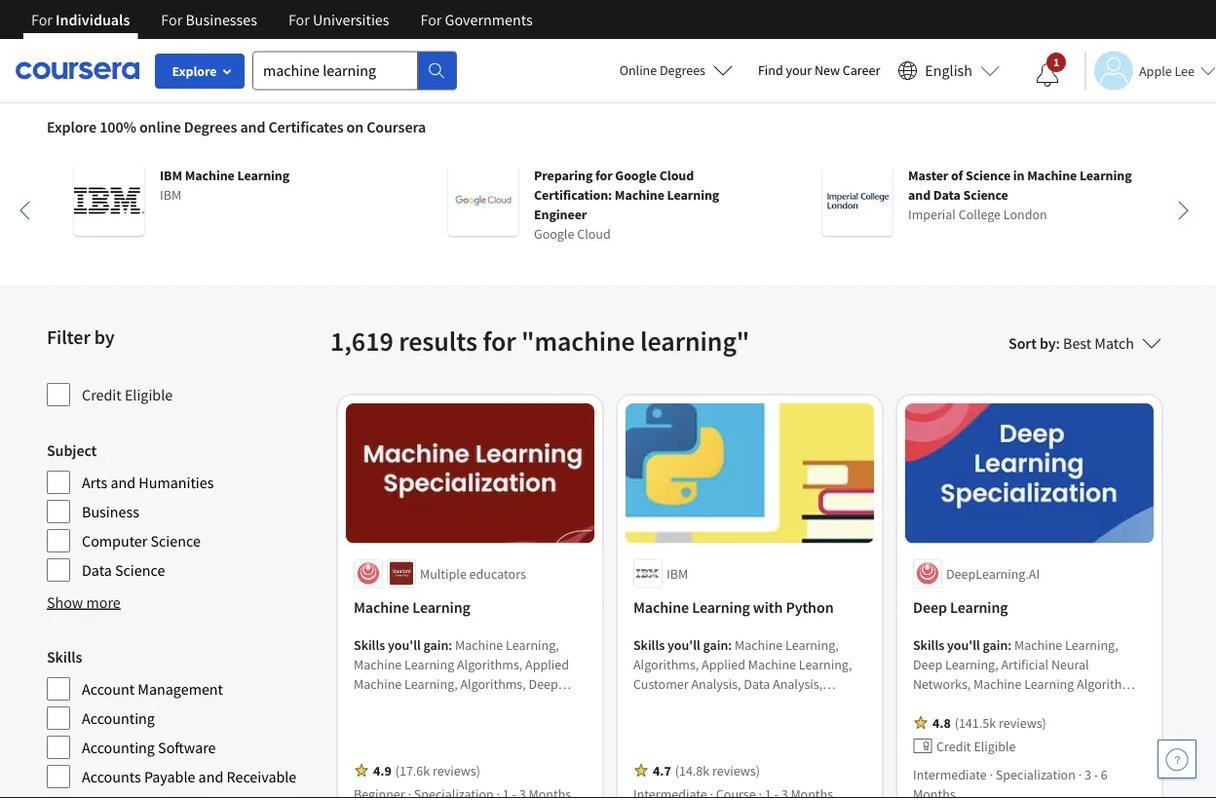 Task type: describe. For each thing, give the bounding box(es) containing it.
1 vertical spatial eligible
[[974, 737, 1016, 755]]

your
[[786, 61, 812, 79]]

explore 100% online degrees and certificates on coursera
[[47, 117, 426, 136]]

find
[[758, 61, 784, 79]]

for governments
[[421, 10, 533, 29]]

gain for machine learning with python
[[703, 636, 729, 654]]

individuals
[[56, 10, 130, 29]]

banner navigation
[[16, 0, 549, 39]]

online degrees
[[620, 61, 706, 79]]

0 vertical spatial eligible
[[125, 385, 173, 405]]

0 horizontal spatial degrees
[[184, 117, 237, 136]]

machine learning with python link
[[634, 596, 867, 620]]

preparing
[[534, 167, 593, 184]]

accounting software
[[82, 738, 216, 758]]

help center image
[[1166, 748, 1189, 771]]

1 vertical spatial ibm
[[160, 186, 181, 204]]

(17.6k
[[396, 762, 430, 779]]

0 horizontal spatial for
[[483, 324, 516, 358]]

intermediate
[[914, 766, 987, 783]]

humanities
[[139, 473, 214, 492]]

machine inside ibm machine learning ibm
[[185, 167, 235, 184]]

machine inside preparing for google cloud certification: machine learning engineer google cloud
[[615, 186, 665, 204]]

imperial
[[909, 206, 956, 223]]

master
[[909, 167, 949, 184]]

: for deep learning
[[1008, 636, 1012, 654]]

deep learning link
[[914, 596, 1147, 620]]

account management
[[82, 680, 223, 699]]

you'll for machine learning with python
[[668, 636, 701, 654]]

learning inside the master of science in machine learning and data science imperial college london
[[1080, 167, 1132, 184]]

sort by : best match
[[1009, 333, 1135, 353]]

accounting for accounting
[[82, 709, 155, 728]]

skills for machine learning with python
[[634, 636, 665, 654]]

and left certificates
[[240, 117, 266, 136]]

0 horizontal spatial credit
[[82, 385, 122, 405]]

for universities
[[289, 10, 389, 29]]

data science
[[82, 561, 165, 580]]

governments
[[445, 10, 533, 29]]

explore button
[[155, 54, 245, 89]]

universities
[[313, 10, 389, 29]]

sort
[[1009, 333, 1037, 353]]

for for universities
[[289, 10, 310, 29]]

deep
[[914, 598, 947, 618]]

english button
[[890, 39, 1008, 102]]

coursera image
[[16, 55, 139, 86]]

learning inside deep learning link
[[951, 598, 1009, 618]]

computer science
[[82, 531, 201, 551]]

preparing for google cloud certification: machine learning engineer google cloud
[[534, 167, 720, 243]]

and inside skills "group"
[[199, 767, 224, 787]]

accounts
[[82, 767, 141, 787]]

4.8
[[933, 714, 951, 732]]

1 button
[[1021, 52, 1075, 98]]

subject
[[47, 441, 97, 460]]

deep learning
[[914, 598, 1009, 618]]

computer
[[82, 531, 148, 551]]

4.7 (14.8k reviews)
[[653, 762, 760, 779]]

google cloud image
[[448, 166, 519, 236]]

account
[[82, 680, 135, 699]]

(14.8k
[[675, 762, 710, 779]]

science left in
[[966, 167, 1011, 184]]

4.9 (17.6k reviews)
[[373, 762, 481, 779]]

arts
[[82, 473, 107, 492]]

online
[[620, 61, 657, 79]]

educators
[[470, 565, 526, 582]]

(141.5k
[[955, 714, 997, 732]]

apple lee
[[1140, 62, 1195, 79]]

skills inside "group"
[[47, 647, 82, 667]]

online
[[139, 117, 181, 136]]

1,619 results for "machine learning"
[[331, 324, 750, 358]]

: for machine learning
[[449, 636, 453, 654]]

6
[[1102, 766, 1108, 783]]

accounting for accounting software
[[82, 738, 155, 758]]

apple
[[1140, 62, 1173, 79]]

show more button
[[47, 591, 121, 614]]

master of science in machine learning and data science imperial college london
[[909, 167, 1132, 223]]

with
[[753, 598, 783, 618]]

english
[[926, 61, 973, 80]]

show
[[47, 593, 83, 612]]

ibm machine learning ibm
[[160, 167, 290, 204]]

1 · from the left
[[990, 766, 994, 783]]

receivable
[[227, 767, 297, 787]]

: left best
[[1056, 333, 1061, 353]]

find your new career
[[758, 61, 881, 79]]

4.9
[[373, 762, 392, 779]]

deeplearning.ai
[[947, 565, 1040, 582]]

science up college
[[964, 186, 1009, 204]]

for individuals
[[31, 10, 130, 29]]

gain for machine learning
[[424, 636, 449, 654]]

data inside the master of science in machine learning and data science imperial college london
[[934, 186, 961, 204]]

software
[[158, 738, 216, 758]]

1
[[1054, 55, 1060, 70]]

multiple educators
[[420, 565, 526, 582]]

ibm for ibm machine learning ibm
[[160, 167, 182, 184]]

by for sort
[[1040, 333, 1056, 353]]

for for individuals
[[31, 10, 53, 29]]



Task type: locate. For each thing, give the bounding box(es) containing it.
ibm image
[[74, 166, 144, 236]]

python
[[786, 598, 834, 618]]

gain down "machine learning with python"
[[703, 636, 729, 654]]

-
[[1095, 766, 1099, 783]]

1 vertical spatial for
[[483, 324, 516, 358]]

machine learning with python
[[634, 598, 834, 618]]

What do you want to learn? text field
[[253, 51, 418, 90]]

show notifications image
[[1036, 63, 1060, 87]]

0 horizontal spatial credit eligible
[[82, 385, 173, 405]]

filter
[[47, 325, 90, 350]]

by
[[94, 325, 115, 350], [1040, 333, 1056, 353]]

online degrees button
[[604, 49, 749, 92]]

skills down "machine learning with python"
[[634, 636, 665, 654]]

for for governments
[[421, 10, 442, 29]]

you'll for machine learning
[[388, 636, 421, 654]]

learning inside ibm machine learning ibm
[[237, 167, 290, 184]]

google down engineer
[[534, 225, 575, 243]]

explore inside dropdown button
[[172, 62, 217, 80]]

degrees
[[660, 61, 706, 79], [184, 117, 237, 136]]

0 horizontal spatial you'll
[[388, 636, 421, 654]]

by right the filter
[[94, 325, 115, 350]]

: down "machine learning with python"
[[729, 636, 732, 654]]

accounts payable and receivable
[[82, 767, 297, 787]]

0 vertical spatial cloud
[[660, 167, 694, 184]]

: down deep learning link
[[1008, 636, 1012, 654]]

specialization
[[996, 766, 1076, 783]]

1 you'll from the left
[[388, 636, 421, 654]]

4.7
[[653, 762, 671, 779]]

by right sort
[[1040, 333, 1056, 353]]

3
[[1085, 766, 1092, 783]]

apple lee button
[[1085, 51, 1217, 90]]

skills you'll gain : down deep learning
[[914, 636, 1015, 654]]

machine
[[185, 167, 235, 184], [1028, 167, 1078, 184], [615, 186, 665, 204], [354, 598, 410, 618], [634, 598, 689, 618]]

0 horizontal spatial cloud
[[577, 225, 611, 243]]

0 vertical spatial for
[[596, 167, 613, 184]]

best
[[1064, 333, 1092, 353]]

1 accounting from the top
[[82, 709, 155, 728]]

0 horizontal spatial gain
[[424, 636, 449, 654]]

2 gain from the left
[[703, 636, 729, 654]]

4.8 (141.5k reviews)
[[933, 714, 1047, 732]]

learning
[[237, 167, 290, 184], [1080, 167, 1132, 184], [667, 186, 720, 204], [413, 598, 471, 618], [692, 598, 750, 618], [951, 598, 1009, 618]]

1 horizontal spatial data
[[934, 186, 961, 204]]

multiple
[[420, 565, 467, 582]]

of
[[952, 167, 964, 184]]

you'll down "machine learning with python"
[[668, 636, 701, 654]]

1,619
[[331, 324, 394, 358]]

ibm up "machine learning with python"
[[667, 565, 688, 582]]

machine inside the master of science in machine learning and data science imperial college london
[[1028, 167, 1078, 184]]

skills down "deep"
[[914, 636, 945, 654]]

0 horizontal spatial skills you'll gain :
[[354, 636, 455, 654]]

businesses
[[186, 10, 257, 29]]

credit
[[82, 385, 122, 405], [937, 737, 972, 755]]

lee
[[1175, 62, 1195, 79]]

·
[[990, 766, 994, 783], [1079, 766, 1082, 783]]

payable
[[144, 767, 195, 787]]

0 horizontal spatial eligible
[[125, 385, 173, 405]]

for
[[31, 10, 53, 29], [161, 10, 183, 29], [289, 10, 310, 29], [421, 10, 442, 29]]

science down 'computer science'
[[115, 561, 165, 580]]

skills you'll gain : for machine learning with python
[[634, 636, 735, 654]]

1 horizontal spatial google
[[616, 167, 657, 184]]

ibm for ibm
[[667, 565, 688, 582]]

1 vertical spatial data
[[82, 561, 112, 580]]

1 skills you'll gain : from the left
[[354, 636, 455, 654]]

learning inside preparing for google cloud certification: machine learning engineer google cloud
[[667, 186, 720, 204]]

gain for deep learning
[[983, 636, 1008, 654]]

accounting up "accounts"
[[82, 738, 155, 758]]

for right results
[[483, 324, 516, 358]]

skills down machine learning
[[354, 636, 385, 654]]

show more
[[47, 593, 121, 612]]

on
[[347, 117, 364, 136]]

google right preparing
[[616, 167, 657, 184]]

you'll down machine learning
[[388, 636, 421, 654]]

ibm down the online at the top left of page
[[160, 167, 182, 184]]

"machine
[[522, 324, 635, 358]]

1 vertical spatial credit eligible
[[937, 737, 1016, 755]]

skills you'll gain : for deep learning
[[914, 636, 1015, 654]]

0 vertical spatial google
[[616, 167, 657, 184]]

learning"
[[641, 324, 750, 358]]

1 horizontal spatial skills you'll gain :
[[634, 636, 735, 654]]

1 horizontal spatial explore
[[172, 62, 217, 80]]

learning inside machine learning with python link
[[692, 598, 750, 618]]

0 horizontal spatial by
[[94, 325, 115, 350]]

explore left 100%
[[47, 117, 97, 136]]

2 horizontal spatial skills you'll gain :
[[914, 636, 1015, 654]]

· right intermediate
[[990, 766, 994, 783]]

certificates
[[269, 117, 344, 136]]

certification:
[[534, 186, 612, 204]]

skills for deep learning
[[914, 636, 945, 654]]

by for filter
[[94, 325, 115, 350]]

credit down filter by
[[82, 385, 122, 405]]

subject group
[[47, 439, 319, 583]]

gain down machine learning
[[424, 636, 449, 654]]

1 gain from the left
[[424, 636, 449, 654]]

3 skills you'll gain : from the left
[[914, 636, 1015, 654]]

reviews) for machine learning
[[433, 762, 481, 779]]

management
[[138, 680, 223, 699]]

imperial college london image
[[823, 166, 893, 236]]

1 vertical spatial explore
[[47, 117, 97, 136]]

you'll for deep learning
[[948, 636, 981, 654]]

2 you'll from the left
[[668, 636, 701, 654]]

None search field
[[253, 51, 457, 90]]

1 vertical spatial credit
[[937, 737, 972, 755]]

for left governments
[[421, 10, 442, 29]]

accounting
[[82, 709, 155, 728], [82, 738, 155, 758]]

skills you'll gain : down machine learning
[[354, 636, 455, 654]]

2 horizontal spatial reviews)
[[999, 714, 1047, 732]]

1 for from the left
[[31, 10, 53, 29]]

1 horizontal spatial ·
[[1079, 766, 1082, 783]]

3 you'll from the left
[[948, 636, 981, 654]]

· left 3
[[1079, 766, 1082, 783]]

4 for from the left
[[421, 10, 442, 29]]

: for machine learning with python
[[729, 636, 732, 654]]

college
[[959, 206, 1001, 223]]

0 vertical spatial credit
[[82, 385, 122, 405]]

machine learning
[[354, 598, 471, 618]]

1 horizontal spatial gain
[[703, 636, 729, 654]]

1 horizontal spatial for
[[596, 167, 613, 184]]

explore down for businesses
[[172, 62, 217, 80]]

reviews)
[[999, 714, 1047, 732], [433, 762, 481, 779], [713, 762, 760, 779]]

coursera
[[367, 117, 426, 136]]

reviews) right '(141.5k'
[[999, 714, 1047, 732]]

data inside the subject group
[[82, 561, 112, 580]]

for left "individuals"
[[31, 10, 53, 29]]

1 horizontal spatial credit
[[937, 737, 972, 755]]

2 accounting from the top
[[82, 738, 155, 758]]

0 vertical spatial data
[[934, 186, 961, 204]]

gain
[[424, 636, 449, 654], [703, 636, 729, 654], [983, 636, 1008, 654]]

filter by
[[47, 325, 115, 350]]

degrees right the online at the top left of page
[[184, 117, 237, 136]]

0 horizontal spatial google
[[534, 225, 575, 243]]

for up certification:
[[596, 167, 613, 184]]

1 horizontal spatial cloud
[[660, 167, 694, 184]]

1 horizontal spatial by
[[1040, 333, 1056, 353]]

skills you'll gain : for machine learning
[[354, 636, 455, 654]]

0 horizontal spatial ·
[[990, 766, 994, 783]]

3 for from the left
[[289, 10, 310, 29]]

1 vertical spatial cloud
[[577, 225, 611, 243]]

engineer
[[534, 206, 587, 223]]

results
[[399, 324, 478, 358]]

match
[[1095, 333, 1135, 353]]

0 horizontal spatial explore
[[47, 117, 97, 136]]

explore for explore 100% online degrees and certificates on coursera
[[47, 117, 97, 136]]

reviews) for machine learning with python
[[713, 762, 760, 779]]

you'll down deep learning
[[948, 636, 981, 654]]

100%
[[100, 117, 136, 136]]

for businesses
[[161, 10, 257, 29]]

0 vertical spatial ibm
[[160, 167, 182, 184]]

for left universities
[[289, 10, 310, 29]]

and inside the subject group
[[111, 473, 136, 492]]

for for businesses
[[161, 10, 183, 29]]

business
[[82, 502, 139, 522]]

1 horizontal spatial reviews)
[[713, 762, 760, 779]]

ibm right ibm image
[[160, 186, 181, 204]]

2 horizontal spatial you'll
[[948, 636, 981, 654]]

reviews) for deep learning
[[999, 714, 1047, 732]]

accounting down account at the left of the page
[[82, 709, 155, 728]]

skills you'll gain :
[[354, 636, 455, 654], [634, 636, 735, 654], [914, 636, 1015, 654]]

2 vertical spatial ibm
[[667, 565, 688, 582]]

0 horizontal spatial reviews)
[[433, 762, 481, 779]]

1 horizontal spatial credit eligible
[[937, 737, 1016, 755]]

and down software
[[199, 767, 224, 787]]

1 horizontal spatial you'll
[[668, 636, 701, 654]]

reviews) right (17.6k
[[433, 762, 481, 779]]

learning inside machine learning link
[[413, 598, 471, 618]]

0 vertical spatial degrees
[[660, 61, 706, 79]]

intermediate · specialization · 3 - 6 months
[[914, 766, 1108, 798]]

gain down deep learning link
[[983, 636, 1008, 654]]

london
[[1004, 206, 1048, 223]]

0 vertical spatial accounting
[[82, 709, 155, 728]]

eligible down 4.8 (141.5k reviews)
[[974, 737, 1016, 755]]

explore
[[172, 62, 217, 80], [47, 117, 97, 136]]

skills
[[354, 636, 385, 654], [634, 636, 665, 654], [914, 636, 945, 654], [47, 647, 82, 667]]

degrees inside online degrees dropdown button
[[660, 61, 706, 79]]

cloud
[[660, 167, 694, 184], [577, 225, 611, 243]]

2 skills you'll gain : from the left
[[634, 636, 735, 654]]

data
[[934, 186, 961, 204], [82, 561, 112, 580]]

1 vertical spatial google
[[534, 225, 575, 243]]

degrees right online
[[660, 61, 706, 79]]

skills group
[[47, 645, 319, 790]]

science down humanities
[[151, 531, 201, 551]]

eligible up arts and humanities
[[125, 385, 173, 405]]

explore for explore
[[172, 62, 217, 80]]

2 · from the left
[[1079, 766, 1082, 783]]

ibm
[[160, 167, 182, 184], [160, 186, 181, 204], [667, 565, 688, 582]]

data up more
[[82, 561, 112, 580]]

credit down 4.8
[[937, 737, 972, 755]]

for left businesses
[[161, 10, 183, 29]]

for inside preparing for google cloud certification: machine learning engineer google cloud
[[596, 167, 613, 184]]

and right arts
[[111, 473, 136, 492]]

machine learning link
[[354, 596, 587, 620]]

months
[[914, 785, 956, 798]]

2 horizontal spatial gain
[[983, 636, 1008, 654]]

0 vertical spatial credit eligible
[[82, 385, 173, 405]]

credit eligible down filter by
[[82, 385, 173, 405]]

skills up account at the left of the page
[[47, 647, 82, 667]]

: down machine learning link
[[449, 636, 453, 654]]

find your new career link
[[749, 58, 890, 83]]

and down master
[[909, 186, 931, 204]]

1 horizontal spatial degrees
[[660, 61, 706, 79]]

science
[[966, 167, 1011, 184], [964, 186, 1009, 204], [151, 531, 201, 551], [115, 561, 165, 580]]

and inside the master of science in machine learning and data science imperial college london
[[909, 186, 931, 204]]

1 vertical spatial degrees
[[184, 117, 237, 136]]

1 vertical spatial accounting
[[82, 738, 155, 758]]

skills for machine learning
[[354, 636, 385, 654]]

reviews) right (14.8k
[[713, 762, 760, 779]]

new
[[815, 61, 840, 79]]

0 horizontal spatial data
[[82, 561, 112, 580]]

data down of
[[934, 186, 961, 204]]

2 for from the left
[[161, 10, 183, 29]]

credit eligible
[[82, 385, 173, 405], [937, 737, 1016, 755]]

0 vertical spatial explore
[[172, 62, 217, 80]]

skills you'll gain : down "machine learning with python"
[[634, 636, 735, 654]]

3 gain from the left
[[983, 636, 1008, 654]]

more
[[86, 593, 121, 612]]

credit eligible down '(141.5k'
[[937, 737, 1016, 755]]

in
[[1014, 167, 1025, 184]]

1 horizontal spatial eligible
[[974, 737, 1016, 755]]



Task type: vqa. For each thing, say whether or not it's contained in the screenshot.
courses related to The following 10 core courses are mandatory during the Team Project phase:
no



